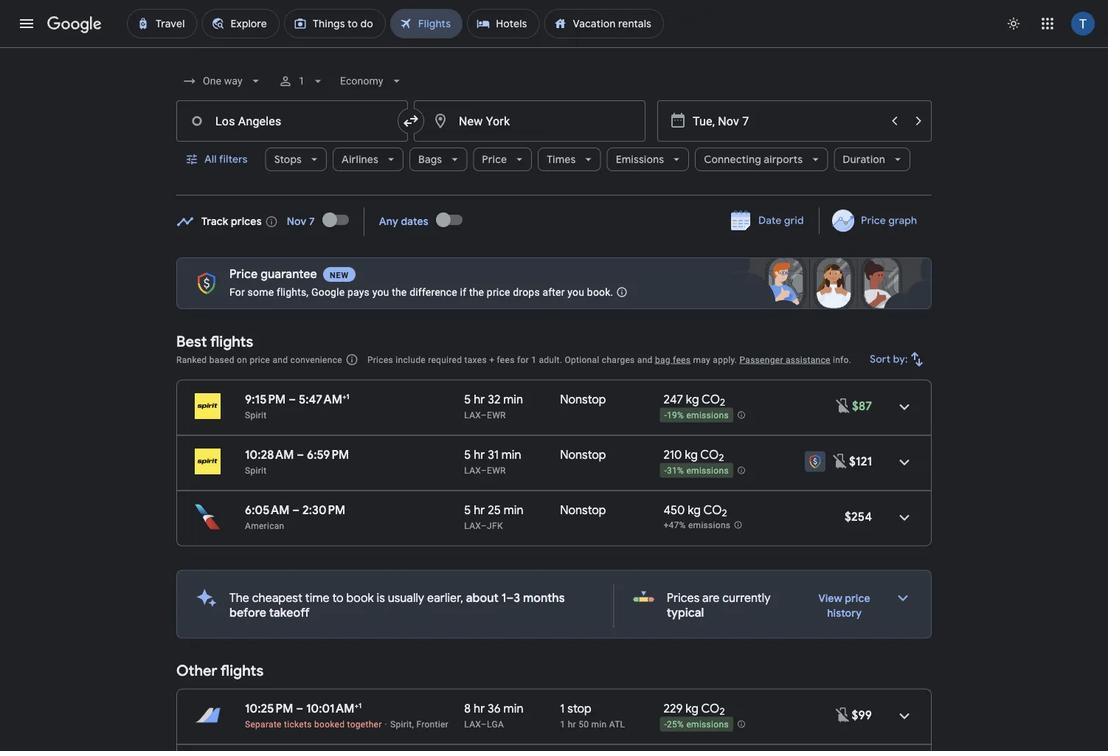 Task type: describe. For each thing, give the bounding box(es) containing it.
price inside the "view price history"
[[845, 592, 870, 605]]

sort by: button
[[864, 342, 932, 377]]

duration button
[[834, 142, 911, 177]]

1 stop 1 hr 50 min atl
[[560, 701, 625, 729]]

cheapest
[[252, 590, 302, 605]]

price for price guarantee
[[229, 267, 258, 282]]

229 kg co 2
[[664, 701, 725, 718]]

-31% emissions
[[664, 466, 729, 476]]

view price history
[[819, 592, 870, 620]]

include
[[396, 355, 426, 365]]

10:25 pm
[[245, 701, 293, 716]]

emissions down the 450 kg co 2
[[688, 520, 731, 531]]

+ for 5
[[342, 392, 346, 401]]

drops
[[513, 286, 540, 298]]

– inside 5 hr 32 min lax – ewr
[[481, 410, 487, 420]]

date
[[759, 214, 782, 227]]

– up tickets
[[296, 701, 303, 716]]

leaves los angeles international airport at 10:28 am on tuesday, november 7 and arrives at newark liberty international airport at 6:59 pm on tuesday, november 7. element
[[245, 447, 349, 462]]

months
[[523, 590, 565, 605]]

loading results progress bar
[[0, 47, 1108, 50]]

price graph
[[861, 214, 917, 227]]

any
[[379, 215, 398, 228]]

guarantee
[[261, 267, 317, 282]]

min inside 1 stop 1 hr 50 min atl
[[591, 719, 607, 729]]

- for 247
[[664, 410, 667, 421]]

Departure time: 6:05 AM. text field
[[245, 502, 290, 518]]

price guarantee
[[229, 267, 317, 282]]

min for 8 hr 36 min
[[504, 701, 523, 716]]

bags
[[418, 153, 442, 166]]

graph
[[888, 214, 917, 227]]

based
[[209, 355, 234, 365]]

1 inside 10:25 pm – 10:01 am + 1
[[359, 701, 362, 710]]

$121
[[849, 454, 872, 469]]

together
[[347, 719, 382, 729]]

pays
[[348, 286, 370, 298]]

9:15 pm
[[245, 392, 286, 407]]

emissions for 210
[[687, 466, 729, 476]]

2:30 pm
[[302, 502, 346, 518]]

best flights
[[176, 332, 253, 351]]

10:28 am – 6:59 pm spirit
[[245, 447, 349, 476]]

lax for 8 hr 36 min
[[464, 719, 481, 729]]

32
[[488, 392, 501, 407]]

kg for 210
[[685, 447, 698, 462]]

1 stop flight. element
[[560, 701, 592, 718]]

dates
[[401, 215, 429, 228]]

american
[[245, 521, 284, 531]]

– inside 10:28 am – 6:59 pm spirit
[[297, 447, 304, 462]]

frontier
[[416, 719, 449, 729]]

kg for 450
[[688, 502, 701, 518]]

9:15 pm – 5:47 am + 1
[[245, 392, 350, 407]]

history
[[827, 607, 862, 620]]

any dates
[[379, 215, 429, 228]]

jfk
[[487, 521, 503, 531]]

19%
[[667, 410, 684, 421]]

1 the from the left
[[392, 286, 407, 298]]

5:47 am
[[299, 392, 342, 407]]

Departure text field
[[693, 101, 882, 141]]

nov 7
[[287, 215, 315, 228]]

price graph button
[[823, 207, 929, 234]]

new
[[330, 270, 349, 280]]

kg for 229
[[686, 701, 699, 716]]

emissions for 229
[[687, 720, 729, 730]]

– inside 5 hr 25 min lax – jfk
[[481, 521, 487, 531]]

99 US dollars text field
[[852, 708, 872, 723]]

5 hr 32 min lax – ewr
[[464, 392, 523, 420]]

times button
[[538, 142, 601, 177]]

lga
[[487, 719, 504, 729]]

Departure time: 9:15 PM. text field
[[245, 392, 286, 407]]

lax for 5 hr 32 min
[[464, 410, 481, 420]]

emissions button
[[607, 142, 689, 177]]

total duration 5 hr 25 min. element
[[464, 502, 560, 520]]

all filters button
[[176, 142, 259, 177]]

stops button
[[265, 142, 327, 177]]

flight details. leaves los angeles international airport at 10:25 pm on tuesday, november 7 and arrives at laguardia airport at 10:01 am on wednesday, november 8. image
[[887, 698, 922, 734]]

6:05 am – 2:30 pm american
[[245, 502, 346, 531]]

adult.
[[539, 355, 562, 365]]

for some flights, google pays you the difference if the price drops after you book.
[[229, 286, 613, 298]]

0 vertical spatial this price for this flight doesn't include overhead bin access. if you need a carry-on bag, use the bags filter to update prices. image
[[832, 452, 849, 470]]

none search field containing all filters
[[176, 63, 932, 196]]

before
[[229, 605, 266, 620]]

– inside the cheapest time to book is usually earlier, about 1 – 3 months before takeoff
[[506, 590, 514, 605]]

50
[[579, 719, 589, 729]]

2 for 247
[[720, 396, 725, 409]]

total duration 5 hr 32 min. element
[[464, 392, 560, 409]]

main menu image
[[18, 15, 35, 32]]

nonstop flight. element for 5 hr 32 min
[[560, 392, 606, 409]]

grid
[[784, 214, 804, 227]]

nonstop for 5 hr 32 min
[[560, 392, 606, 407]]

connecting airports button
[[695, 142, 828, 177]]

121 US dollars text field
[[849, 454, 872, 469]]

flight details. leaves los angeles international airport at 6:05 am on tuesday, november 7 and arrives at john f. kennedy international airport at 2:30 pm on tuesday, november 7. image
[[887, 500, 922, 535]]

– inside 8 hr 36 min lax – lga
[[481, 719, 487, 729]]

2 the from the left
[[469, 286, 484, 298]]

2 fees from the left
[[673, 355, 691, 365]]

3
[[514, 590, 520, 605]]

by:
[[893, 353, 908, 366]]

247 kg co 2
[[664, 392, 725, 409]]

total duration 5 hr 31 min. element
[[464, 447, 560, 464]]

find the best price region
[[176, 202, 932, 246]]

5 hr 25 min lax – jfk
[[464, 502, 524, 531]]

kg for 247
[[686, 392, 699, 407]]

optional
[[565, 355, 600, 365]]

this price for this flight doesn't include overhead bin access. if you need a carry-on bag, use the bags filter to update prices. image
[[834, 397, 852, 414]]

spirit inside 10:28 am – 6:59 pm spirit
[[245, 465, 267, 476]]

leaves los angeles international airport at 10:25 pm on tuesday, november 7 and arrives at laguardia airport at 10:01 am on wednesday, november 8. element
[[245, 701, 362, 716]]

learn more about ranking image
[[345, 353, 358, 366]]

7
[[309, 215, 315, 228]]

hr for 32
[[474, 392, 485, 407]]

bags button
[[410, 142, 467, 177]]

36
[[488, 701, 501, 716]]

min for 5 hr 25 min
[[504, 502, 524, 518]]

co for 247
[[702, 392, 720, 407]]

450
[[664, 502, 685, 518]]

+ for 8
[[355, 701, 359, 710]]

google
[[311, 286, 345, 298]]

prices include required taxes + fees for 1 adult. optional charges and bag fees may apply. passenger assistance
[[367, 355, 831, 365]]

Departure time: 10:28 AM. text field
[[245, 447, 294, 462]]

– inside 6:05 am – 2:30 pm american
[[292, 502, 300, 518]]

lax for 5 hr 25 min
[[464, 521, 481, 531]]

view price history image
[[885, 580, 921, 616]]

hr for 36
[[474, 701, 485, 716]]

– right 9:15 pm
[[289, 392, 296, 407]]

$99
[[852, 708, 872, 723]]

31%
[[667, 466, 684, 476]]

the cheapest time to book is usually earlier, about 1 – 3 months before takeoff
[[229, 590, 565, 620]]

hr for 25
[[474, 502, 485, 518]]

Departure time: 10:25 PM. text field
[[245, 701, 293, 716]]

separate tickets booked together
[[245, 719, 382, 729]]

on
[[237, 355, 247, 365]]

passenger
[[740, 355, 783, 365]]

for
[[229, 286, 245, 298]]



Task type: locate. For each thing, give the bounding box(es) containing it.
1 spirit from the top
[[245, 410, 267, 420]]

- for 210
[[664, 466, 667, 476]]

other
[[176, 661, 217, 680]]

swap origin and destination. image
[[402, 112, 420, 130]]

min for 5 hr 31 min
[[502, 447, 521, 462]]

kg inside 229 kg co 2
[[686, 701, 699, 716]]

times
[[547, 153, 576, 166]]

4 lax from the top
[[464, 719, 481, 729]]

lax down total duration 5 hr 32 min. element
[[464, 410, 481, 420]]

2 vertical spatial price
[[229, 267, 258, 282]]

– down total duration 5 hr 25 min. element
[[481, 521, 487, 531]]

flight details. leaves los angeles international airport at 10:28 am on tuesday, november 7 and arrives at newark liberty international airport at 6:59 pm on tuesday, november 7. image
[[887, 445, 922, 480]]

kg up -31% emissions at right
[[685, 447, 698, 462]]

hr inside 1 stop 1 hr 50 min atl
[[568, 719, 576, 729]]

typical
[[667, 605, 704, 620]]

this price for this flight doesn't include overhead bin access. if you need a carry-on bag, use the bags filter to update prices. image left the flight details. leaves los angeles international airport at 10:25 pm on tuesday, november 7 and arrives at laguardia airport at 10:01 am on wednesday, november 8. icon
[[834, 706, 852, 724]]

ewr down 31
[[487, 465, 506, 476]]

some
[[248, 286, 274, 298]]

– down total duration 5 hr 32 min. element
[[481, 410, 487, 420]]

2 up +47% emissions
[[722, 507, 727, 520]]

leaves los angeles international airport at 6:05 am on tuesday, november 7 and arrives at john f. kennedy international airport at 2:30 pm on tuesday, november 7. element
[[245, 502, 346, 518]]

– down total duration 8 hr 36 min. element on the bottom
[[481, 719, 487, 729]]

6:05 am
[[245, 502, 290, 518]]

price left graph
[[861, 214, 886, 227]]

lax inside 5 hr 25 min lax – jfk
[[464, 521, 481, 531]]

hr inside 5 hr 25 min lax – jfk
[[474, 502, 485, 518]]

you right after
[[568, 286, 584, 298]]

hr inside 5 hr 31 min lax – ewr
[[474, 447, 485, 462]]

1 vertical spatial prices
[[667, 590, 700, 605]]

1 horizontal spatial you
[[568, 286, 584, 298]]

2 inside 229 kg co 2
[[720, 706, 725, 718]]

+ right taxes
[[489, 355, 495, 365]]

5 for 5 hr 31 min
[[464, 447, 471, 462]]

1 nonstop from the top
[[560, 392, 606, 407]]

fees right bag
[[673, 355, 691, 365]]

airports
[[764, 153, 803, 166]]

0 horizontal spatial price
[[229, 267, 258, 282]]

5 inside 5 hr 25 min lax – jfk
[[464, 502, 471, 518]]

87 US dollars text field
[[852, 398, 872, 414]]

6:59 pm
[[307, 447, 349, 462]]

None text field
[[414, 100, 646, 142]]

fees left for
[[497, 355, 515, 365]]

kg up -25% emissions
[[686, 701, 699, 716]]

flights,
[[277, 286, 309, 298]]

2 up -31% emissions at right
[[719, 452, 724, 464]]

2 you from the left
[[568, 286, 584, 298]]

+
[[489, 355, 495, 365], [342, 392, 346, 401], [355, 701, 359, 710]]

emissions down 229 kg co 2
[[687, 720, 729, 730]]

nonstop flight. element for 5 hr 31 min
[[560, 447, 606, 464]]

3 - from the top
[[664, 720, 667, 730]]

price left drops
[[487, 286, 510, 298]]

1 lax from the top
[[464, 410, 481, 420]]

atl
[[609, 719, 625, 729]]

– inside 5 hr 31 min lax – ewr
[[481, 465, 487, 476]]

min right '32'
[[503, 392, 523, 407]]

New feature text field
[[323, 267, 356, 282]]

5 left '32'
[[464, 392, 471, 407]]

2 and from the left
[[637, 355, 653, 365]]

this price for this flight doesn't include overhead bin access. if you need a carry-on bag, use the bags filter to update prices. image down this price for this flight doesn't include overhead bin access. if you need a carry-on bag, use the bags filter to update prices. image
[[832, 452, 849, 470]]

5 left 31
[[464, 447, 471, 462]]

min right 25
[[504, 502, 524, 518]]

prices for prices include required taxes + fees for 1 adult. optional charges and bag fees may apply. passenger assistance
[[367, 355, 393, 365]]

price for price
[[482, 153, 507, 166]]

+ inside 9:15 pm – 5:47 am + 1
[[342, 392, 346, 401]]

1 vertical spatial nonstop flight. element
[[560, 447, 606, 464]]

co inside the 450 kg co 2
[[704, 502, 722, 518]]

3 nonstop from the top
[[560, 502, 606, 518]]

ranked
[[176, 355, 207, 365]]

210 kg co 2
[[664, 447, 724, 464]]

0 vertical spatial flights
[[210, 332, 253, 351]]

2 up -25% emissions
[[720, 706, 725, 718]]

hr left '32'
[[474, 392, 485, 407]]

None text field
[[176, 100, 408, 142]]

min inside 5 hr 32 min lax – ewr
[[503, 392, 523, 407]]

2 vertical spatial -
[[664, 720, 667, 730]]

1 vertical spatial ewr
[[487, 465, 506, 476]]

1 horizontal spatial and
[[637, 355, 653, 365]]

lax down 8
[[464, 719, 481, 729]]

lax
[[464, 410, 481, 420], [464, 465, 481, 476], [464, 521, 481, 531], [464, 719, 481, 729]]

total duration 8 hr 36 min. element
[[464, 701, 560, 718]]

2 spirit from the top
[[245, 465, 267, 476]]

the left difference
[[392, 286, 407, 298]]

track prices
[[201, 215, 262, 228]]

2 nonstop from the top
[[560, 447, 606, 462]]

taxes
[[465, 355, 487, 365]]

flights
[[210, 332, 253, 351], [220, 661, 264, 680]]

0 vertical spatial -
[[664, 410, 667, 421]]

change appearance image
[[996, 6, 1031, 41]]

- down 247
[[664, 410, 667, 421]]

450 kg co 2
[[664, 502, 727, 520]]

about
[[466, 590, 499, 605]]

0 vertical spatial price
[[487, 286, 510, 298]]

kg up +47% emissions
[[688, 502, 701, 518]]

10:28 am
[[245, 447, 294, 462]]

min right 36
[[504, 701, 523, 716]]

kg up -19% emissions
[[686, 392, 699, 407]]

0 horizontal spatial the
[[392, 286, 407, 298]]

price right bags popup button
[[482, 153, 507, 166]]

0 vertical spatial prices
[[367, 355, 393, 365]]

booked
[[314, 719, 345, 729]]

1 vertical spatial flights
[[220, 661, 264, 680]]

hr left the 50
[[568, 719, 576, 729]]

2 inside the 450 kg co 2
[[722, 507, 727, 520]]

all filters
[[204, 153, 248, 166]]

prices inside prices are currently typical
[[667, 590, 700, 605]]

bag
[[655, 355, 671, 365]]

1 and from the left
[[273, 355, 288, 365]]

2 horizontal spatial +
[[489, 355, 495, 365]]

1 horizontal spatial fees
[[673, 355, 691, 365]]

1 vertical spatial -
[[664, 466, 667, 476]]

5 for 5 hr 25 min
[[464, 502, 471, 518]]

spirit, frontier
[[390, 719, 449, 729]]

lax for 5 hr 31 min
[[464, 465, 481, 476]]

min for 5 hr 32 min
[[503, 392, 523, 407]]

- for 229
[[664, 720, 667, 730]]

lax down total duration 5 hr 31 min. element
[[464, 465, 481, 476]]

1 horizontal spatial the
[[469, 286, 484, 298]]

Arrival time: 5:47 AM on  Wednesday, November 8. text field
[[299, 392, 350, 407]]

hr right 8
[[474, 701, 485, 716]]

2 vertical spatial nonstop flight. element
[[560, 502, 606, 520]]

hr left 31
[[474, 447, 485, 462]]

+47%
[[664, 520, 686, 531]]

for
[[517, 355, 529, 365]]

min inside 5 hr 25 min lax – jfk
[[504, 502, 524, 518]]

– left 2:30 pm
[[292, 502, 300, 518]]

co up -31% emissions at right
[[700, 447, 719, 462]]

nonstop flight. element for 5 hr 25 min
[[560, 502, 606, 520]]

1 nonstop flight. element from the top
[[560, 392, 606, 409]]

1
[[299, 75, 305, 87], [531, 355, 537, 365], [346, 392, 350, 401], [502, 590, 506, 605], [359, 701, 362, 710], [560, 701, 565, 716], [560, 719, 565, 729]]

emissions
[[616, 153, 664, 166]]

1 ewr from the top
[[487, 410, 506, 420]]

the
[[392, 286, 407, 298], [469, 286, 484, 298]]

lax left "jfk"
[[464, 521, 481, 531]]

2 up -19% emissions
[[720, 396, 725, 409]]

and
[[273, 355, 288, 365], [637, 355, 653, 365]]

co inside 210 kg co 2
[[700, 447, 719, 462]]

1 vertical spatial +
[[342, 392, 346, 401]]

Arrival time: 2:30 PM. text field
[[302, 502, 346, 518]]

prices left are
[[667, 590, 700, 605]]

co
[[702, 392, 720, 407], [700, 447, 719, 462], [704, 502, 722, 518], [701, 701, 720, 716]]

1 vertical spatial price
[[250, 355, 270, 365]]

0 horizontal spatial and
[[273, 355, 288, 365]]

0 horizontal spatial you
[[372, 286, 389, 298]]

co up +47% emissions
[[704, 502, 722, 518]]

co for 229
[[701, 701, 720, 716]]

– down total duration 5 hr 31 min. element
[[481, 465, 487, 476]]

+ inside 10:25 pm – 10:01 am + 1
[[355, 701, 359, 710]]

5 left 25
[[464, 502, 471, 518]]

0 vertical spatial ewr
[[487, 410, 506, 420]]

apply.
[[713, 355, 737, 365]]

price up history
[[845, 592, 870, 605]]

254 US dollars text field
[[845, 509, 872, 524]]

2 for 210
[[719, 452, 724, 464]]

8 hr 36 min lax – lga
[[464, 701, 523, 729]]

–
[[289, 392, 296, 407], [481, 410, 487, 420], [297, 447, 304, 462], [481, 465, 487, 476], [292, 502, 300, 518], [481, 521, 487, 531], [506, 590, 514, 605], [296, 701, 303, 716], [481, 719, 487, 729]]

3 nonstop flight. element from the top
[[560, 502, 606, 520]]

1 inside popup button
[[299, 75, 305, 87]]

you
[[372, 286, 389, 298], [568, 286, 584, 298]]

- down 229
[[664, 720, 667, 730]]

flights for other flights
[[220, 661, 264, 680]]

co for 210
[[700, 447, 719, 462]]

tickets
[[284, 719, 312, 729]]

2 for 450
[[722, 507, 727, 520]]

view
[[819, 592, 843, 605]]

2 inside 210 kg co 2
[[719, 452, 724, 464]]

0 horizontal spatial prices
[[367, 355, 393, 365]]

ewr for 31
[[487, 465, 506, 476]]

and left convenience
[[273, 355, 288, 365]]

learn more about price guarantee image
[[604, 274, 640, 310]]

None search field
[[176, 63, 932, 196]]

min inside 8 hr 36 min lax – lga
[[504, 701, 523, 716]]

2 vertical spatial nonstop
[[560, 502, 606, 518]]

0 vertical spatial spirit
[[245, 410, 267, 420]]

0 vertical spatial price
[[482, 153, 507, 166]]

kg inside 210 kg co 2
[[685, 447, 698, 462]]

none text field inside search field
[[414, 100, 646, 142]]

min inside 5 hr 31 min lax – ewr
[[502, 447, 521, 462]]

required
[[428, 355, 462, 365]]

charges
[[602, 355, 635, 365]]

flight details. leaves los angeles international airport at 9:15 pm on tuesday, november 7 and arrives at newark liberty international airport at 5:47 am on wednesday, november 8. image
[[887, 389, 922, 425]]

3 lax from the top
[[464, 521, 481, 531]]

co up -25% emissions
[[701, 701, 720, 716]]

1 vertical spatial this price for this flight doesn't include overhead bin access. if you need a carry-on bag, use the bags filter to update prices. image
[[834, 706, 852, 724]]

co for 450
[[704, 502, 722, 518]]

+47% emissions
[[664, 520, 731, 531]]

2 5 from the top
[[464, 447, 471, 462]]

price up the for
[[229, 267, 258, 282]]

1 fees from the left
[[497, 355, 515, 365]]

31
[[488, 447, 499, 462]]

lax inside 8 hr 36 min lax – lga
[[464, 719, 481, 729]]

1 button
[[272, 63, 331, 99]]

connecting airports
[[704, 153, 803, 166]]

co inside 229 kg co 2
[[701, 701, 720, 716]]

1 vertical spatial spirit
[[245, 465, 267, 476]]

- down 210
[[664, 466, 667, 476]]

main content
[[176, 202, 932, 751]]

filters
[[219, 153, 248, 166]]

flights for best flights
[[210, 332, 253, 351]]

+ down learn more about ranking image
[[342, 392, 346, 401]]

track
[[201, 215, 228, 228]]

5 for 5 hr 32 min
[[464, 392, 471, 407]]

10:01 am
[[306, 701, 355, 716]]

this price for this flight doesn't include overhead bin access. if you need a carry-on bag, use the bags filter to update prices. image
[[832, 452, 849, 470], [834, 706, 852, 724]]

2 nonstop flight. element from the top
[[560, 447, 606, 464]]

0 horizontal spatial price
[[250, 355, 270, 365]]

co up -19% emissions
[[702, 392, 720, 407]]

hr left 25
[[474, 502, 485, 518]]

2 ewr from the top
[[487, 465, 506, 476]]

0 horizontal spatial +
[[342, 392, 346, 401]]

-
[[664, 410, 667, 421], [664, 466, 667, 476], [664, 720, 667, 730]]

the
[[229, 590, 249, 605]]

0 vertical spatial nonstop
[[560, 392, 606, 407]]

spirit down 10:28 am
[[245, 465, 267, 476]]

separate tickets booked together. this trip includes tickets from multiple airlines. missed connections may be protected by kiwi.com.. element
[[245, 719, 382, 729]]

prices for prices are currently typical
[[667, 590, 700, 605]]

price for price graph
[[861, 214, 886, 227]]

difference
[[410, 286, 457, 298]]

1 horizontal spatial +
[[355, 701, 359, 710]]

kg
[[686, 392, 699, 407], [685, 447, 698, 462], [688, 502, 701, 518], [686, 701, 699, 716]]

fees
[[497, 355, 515, 365], [673, 355, 691, 365]]

and left bag
[[637, 355, 653, 365]]

5 inside 5 hr 31 min lax – ewr
[[464, 447, 471, 462]]

2 for 229
[[720, 706, 725, 718]]

hr for 31
[[474, 447, 485, 462]]

1 vertical spatial price
[[861, 214, 886, 227]]

1 inside 9:15 pm – 5:47 am + 1
[[346, 392, 350, 401]]

emissions for 247
[[687, 410, 729, 421]]

date grid button
[[720, 207, 816, 234]]

assistance
[[786, 355, 831, 365]]

kg inside the 450 kg co 2
[[688, 502, 701, 518]]

price
[[482, 153, 507, 166], [861, 214, 886, 227], [229, 267, 258, 282]]

learn more about tracked prices image
[[265, 215, 278, 228]]

layover (1 of 1) is a 1 hr 50 min layover at hartsfield-jackson atlanta international airport in atlanta. element
[[560, 718, 656, 730]]

2 vertical spatial price
[[845, 592, 870, 605]]

lax inside 5 hr 31 min lax – ewr
[[464, 465, 481, 476]]

the right if
[[469, 286, 484, 298]]

emissions down 210 kg co 2
[[687, 466, 729, 476]]

1 - from the top
[[664, 410, 667, 421]]

usually
[[388, 590, 424, 605]]

2 horizontal spatial price
[[861, 214, 886, 227]]

flights up based
[[210, 332, 253, 351]]

min right 31
[[502, 447, 521, 462]]

best
[[176, 332, 207, 351]]

2 inside 247 kg co 2
[[720, 396, 725, 409]]

1 5 from the top
[[464, 392, 471, 407]]

– left 6:59 pm "text box"
[[297, 447, 304, 462]]

2 - from the top
[[664, 466, 667, 476]]

-25% emissions
[[664, 720, 729, 730]]

Arrival time: 10:01 AM on  Wednesday, November 8. text field
[[306, 701, 362, 716]]

prices
[[367, 355, 393, 365], [667, 590, 700, 605]]

5 inside 5 hr 32 min lax – ewr
[[464, 392, 471, 407]]

3 5 from the top
[[464, 502, 471, 518]]

price right the on
[[250, 355, 270, 365]]

25%
[[667, 720, 684, 730]]

currently
[[723, 590, 771, 605]]

kg inside 247 kg co 2
[[686, 392, 699, 407]]

ewr inside 5 hr 31 min lax – ewr
[[487, 465, 506, 476]]

nonstop flight. element
[[560, 392, 606, 409], [560, 447, 606, 464], [560, 502, 606, 520]]

flights right other on the bottom of the page
[[220, 661, 264, 680]]

spirit down 9:15 pm
[[245, 410, 267, 420]]

ewr inside 5 hr 32 min lax – ewr
[[487, 410, 506, 420]]

0 vertical spatial +
[[489, 355, 495, 365]]

2 vertical spatial +
[[355, 701, 359, 710]]

ewr for 32
[[487, 410, 506, 420]]

after
[[543, 286, 565, 298]]

co inside 247 kg co 2
[[702, 392, 720, 407]]

sort by:
[[870, 353, 908, 366]]

prices are currently typical
[[667, 590, 771, 620]]

2 lax from the top
[[464, 465, 481, 476]]

0 horizontal spatial fees
[[497, 355, 515, 365]]

247
[[664, 392, 683, 407]]

1 horizontal spatial price
[[482, 153, 507, 166]]

emissions down 247 kg co 2
[[687, 410, 729, 421]]

1 vertical spatial nonstop
[[560, 447, 606, 462]]

2
[[720, 396, 725, 409], [719, 452, 724, 464], [722, 507, 727, 520], [720, 706, 725, 718]]

leaves los angeles international airport at 9:15 pm on tuesday, november 7 and arrives at newark liberty international airport at 5:47 am on wednesday, november 8. element
[[245, 392, 350, 407]]

2 vertical spatial 5
[[464, 502, 471, 518]]

main content containing best flights
[[176, 202, 932, 751]]

5
[[464, 392, 471, 407], [464, 447, 471, 462], [464, 502, 471, 518]]

Arrival time: 6:59 PM. text field
[[307, 447, 349, 462]]

– right about
[[506, 590, 514, 605]]

0 vertical spatial nonstop flight. element
[[560, 392, 606, 409]]

1 inside the cheapest time to book is usually earlier, about 1 – 3 months before takeoff
[[502, 590, 506, 605]]

+ up together on the bottom
[[355, 701, 359, 710]]

price inside button
[[861, 214, 886, 227]]

other flights
[[176, 661, 264, 680]]

convenience
[[290, 355, 342, 365]]

price button
[[473, 142, 532, 177]]

ewr down '32'
[[487, 410, 506, 420]]

you right "pays"
[[372, 286, 389, 298]]

0 vertical spatial 5
[[464, 392, 471, 407]]

nonstop for 5 hr 31 min
[[560, 447, 606, 462]]

210
[[664, 447, 682, 462]]

1 you from the left
[[372, 286, 389, 298]]

-19% emissions
[[664, 410, 729, 421]]

prices right learn more about ranking image
[[367, 355, 393, 365]]

1 horizontal spatial prices
[[667, 590, 700, 605]]

hr inside 5 hr 32 min lax – ewr
[[474, 392, 485, 407]]

nonstop for 5 hr 25 min
[[560, 502, 606, 518]]

are
[[702, 590, 720, 605]]

price inside popup button
[[482, 153, 507, 166]]

book.
[[587, 286, 613, 298]]

None field
[[176, 68, 269, 94], [334, 68, 410, 94], [176, 68, 269, 94], [334, 68, 410, 94]]

 image
[[385, 719, 387, 729]]

1 vertical spatial 5
[[464, 447, 471, 462]]

1 horizontal spatial price
[[487, 286, 510, 298]]

min right the 50
[[591, 719, 607, 729]]

2 horizontal spatial price
[[845, 592, 870, 605]]

lax inside 5 hr 32 min lax – ewr
[[464, 410, 481, 420]]

hr inside 8 hr 36 min lax – lga
[[474, 701, 485, 716]]

$254
[[845, 509, 872, 524]]



Task type: vqa. For each thing, say whether or not it's contained in the screenshot.
Nonstop flight. "element" to the top
yes



